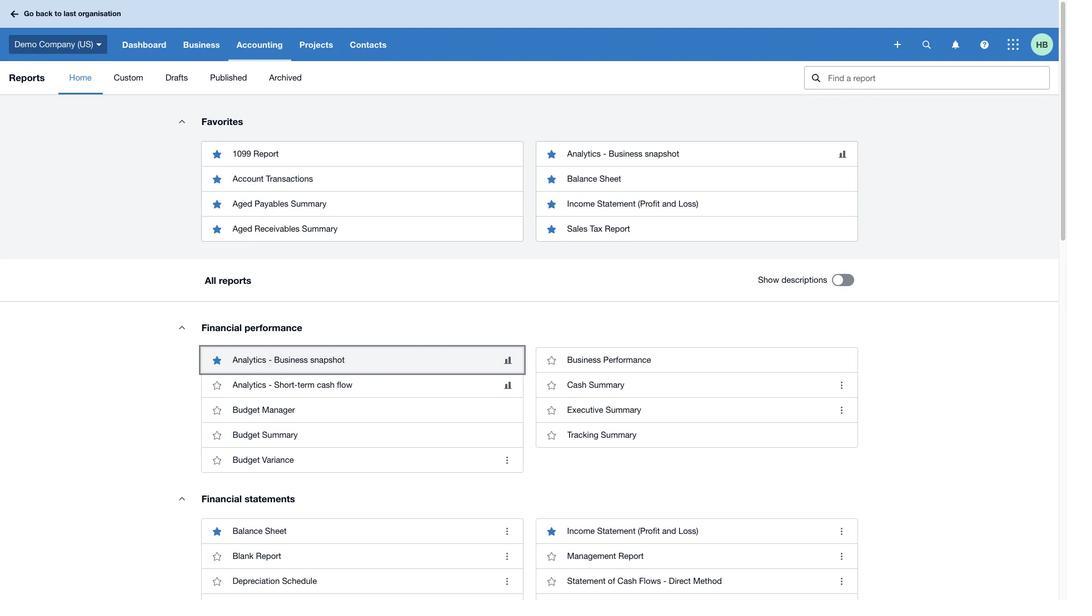 Task type: describe. For each thing, give the bounding box(es) containing it.
schedule
[[282, 577, 317, 586]]

manager
[[262, 405, 295, 415]]

sales tax report link
[[536, 216, 858, 241]]

projects
[[300, 39, 333, 50]]

published
[[210, 73, 247, 82]]

hb button
[[1032, 28, 1060, 61]]

aged receivables summary link
[[202, 216, 523, 241]]

favorite image for statement of cash flows - direct method
[[541, 571, 563, 593]]

performance
[[245, 322, 303, 334]]

financial performance
[[202, 322, 303, 334]]

favorite image for blank report
[[206, 546, 228, 568]]

contacts button
[[342, 28, 395, 61]]

management report link
[[536, 544, 858, 569]]

business performance
[[568, 355, 652, 365]]

expand report group image for financial performance
[[171, 316, 193, 339]]

dashboard
[[122, 39, 167, 50]]

of
[[608, 577, 616, 586]]

1099
[[233, 149, 251, 159]]

favorite image for management report
[[541, 546, 563, 568]]

report for management report
[[619, 552, 644, 561]]

reports
[[219, 274, 252, 286]]

all reports
[[205, 274, 252, 286]]

short-
[[274, 380, 298, 390]]

statements
[[245, 493, 295, 505]]

depreciation schedule link
[[202, 569, 523, 594]]

more information about analytics - short-term cash flow image
[[504, 382, 512, 389]]

transactions
[[266, 174, 313, 184]]

favorites
[[202, 116, 243, 127]]

remove favorite image for account transactions
[[206, 168, 228, 190]]

1 vertical spatial analytics
[[233, 355, 266, 365]]

expand report group image for financial statements
[[171, 488, 193, 510]]

tax
[[590, 224, 603, 234]]

accounting button
[[228, 28, 291, 61]]

favorite image for budget manager
[[206, 399, 228, 422]]

favorite image for executive summary
[[541, 399, 563, 422]]

home link
[[58, 61, 103, 95]]

hb
[[1037, 39, 1049, 49]]

aged payables summary link
[[202, 191, 523, 216]]

- for the topmost more information about analytics - business snapshot 'image'
[[604, 149, 607, 159]]

cash inside statement of cash flows - direct method link
[[618, 577, 637, 586]]

flows
[[640, 577, 662, 586]]

demo company (us) button
[[0, 28, 114, 61]]

1099 report
[[233, 149, 279, 159]]

account transactions
[[233, 174, 313, 184]]

drafts link
[[154, 61, 199, 95]]

last
[[64, 9, 76, 18]]

navigation containing dashboard
[[114, 28, 887, 61]]

budget summary
[[233, 431, 298, 440]]

1099 report link
[[202, 142, 523, 166]]

receivables
[[255, 224, 300, 234]]

cash inside cash summary link
[[568, 380, 587, 390]]

- for left more information about analytics - business snapshot 'image'
[[269, 355, 272, 365]]

analytics - short-term cash flow
[[233, 380, 353, 390]]

budget for budget manager
[[233, 405, 260, 415]]

organisation
[[78, 9, 121, 18]]

1 loss) from the top
[[679, 199, 699, 209]]

show
[[759, 275, 780, 285]]

tracking summary link
[[536, 423, 858, 448]]

0 vertical spatial snapshot
[[645, 149, 680, 159]]

more options image for executive summary
[[831, 399, 854, 422]]

all
[[205, 274, 216, 286]]

descriptions
[[782, 275, 828, 285]]

home
[[69, 73, 92, 82]]

favorite image for budget variance
[[206, 449, 228, 472]]

more options image for cash summary
[[831, 374, 854, 397]]

0 horizontal spatial sheet
[[265, 527, 287, 536]]

2 income statement (profit and loss) from the top
[[568, 527, 699, 536]]

sales tax report
[[568, 224, 631, 234]]

flow
[[337, 380, 353, 390]]

1 vertical spatial balance sheet
[[233, 527, 287, 536]]

svg image inside demo company (us) popup button
[[96, 43, 102, 46]]

go back to last organisation link
[[7, 4, 128, 24]]

1 vertical spatial balance
[[233, 527, 263, 536]]

remove favorite image inside 'aged payables summary' link
[[206, 193, 228, 215]]

0 horizontal spatial more information about analytics - business snapshot image
[[504, 357, 512, 364]]

0 vertical spatial balance sheet
[[568, 174, 622, 184]]

favorite image for budget summary
[[206, 424, 228, 447]]

budget variance
[[233, 456, 294, 465]]

banner containing hb
[[0, 0, 1060, 61]]

menu containing home
[[58, 61, 796, 95]]

aged payables summary
[[233, 199, 327, 209]]

1 and from the top
[[663, 199, 677, 209]]

budget variance link
[[202, 448, 523, 473]]

reports
[[9, 72, 45, 83]]

remove favorite image for sales tax report
[[541, 218, 563, 240]]

contacts
[[350, 39, 387, 50]]

dashboard link
[[114, 28, 175, 61]]

2 horizontal spatial svg image
[[895, 41, 902, 48]]

remove favorite image inside 1099 report "link"
[[206, 143, 228, 165]]

favorite image for analytics - short-term cash flow
[[206, 374, 228, 397]]

more options image for blank report
[[496, 546, 519, 568]]

more options image for statement of cash flows - direct method
[[831, 571, 854, 593]]

go
[[24, 9, 34, 18]]

1 horizontal spatial balance sheet link
[[536, 166, 858, 191]]

budget manager link
[[202, 398, 523, 423]]

more options image for income statement (profit and loss)
[[831, 521, 854, 543]]



Task type: locate. For each thing, give the bounding box(es) containing it.
performance
[[604, 355, 652, 365]]

direct
[[669, 577, 691, 586]]

loss) up sales tax report link
[[679, 199, 699, 209]]

1 income statement (profit and loss) link from the top
[[536, 191, 858, 216]]

1 vertical spatial expand report group image
[[171, 488, 193, 510]]

1 (profit from the top
[[638, 199, 660, 209]]

1 vertical spatial snapshot
[[310, 355, 345, 365]]

and up the "management report" link
[[663, 527, 677, 536]]

income
[[568, 199, 595, 209], [568, 527, 595, 536]]

balance sheet
[[568, 174, 622, 184], [233, 527, 287, 536]]

summary for executive summary
[[606, 405, 642, 415]]

2 vertical spatial analytics
[[233, 380, 266, 390]]

income statement (profit and loss) up management report
[[568, 527, 699, 536]]

aged left receivables at the left of the page
[[233, 224, 252, 234]]

1 vertical spatial aged
[[233, 224, 252, 234]]

archived
[[269, 73, 302, 82]]

income up sales
[[568, 199, 595, 209]]

favorite image for cash summary
[[541, 374, 563, 397]]

summary
[[291, 199, 327, 209], [302, 224, 338, 234], [589, 380, 625, 390], [606, 405, 642, 415], [262, 431, 298, 440], [601, 431, 637, 440]]

0 vertical spatial statement
[[598, 199, 636, 209]]

more options image inside cash summary link
[[831, 374, 854, 397]]

method
[[694, 577, 722, 586]]

1 vertical spatial income
[[568, 527, 595, 536]]

2 (profit from the top
[[638, 527, 660, 536]]

1 vertical spatial (profit
[[638, 527, 660, 536]]

(us)
[[78, 39, 93, 49]]

report up statement of cash flows - direct method
[[619, 552, 644, 561]]

svg image right (us)
[[96, 43, 102, 46]]

favorite image inside "budget manager" link
[[206, 399, 228, 422]]

business performance link
[[536, 348, 858, 373]]

aged for aged payables summary
[[233, 199, 252, 209]]

snapshot
[[645, 149, 680, 159], [310, 355, 345, 365]]

0 vertical spatial budget
[[233, 405, 260, 415]]

more options image
[[831, 374, 854, 397], [831, 399, 854, 422], [496, 449, 519, 472], [831, 521, 854, 543], [496, 546, 519, 568], [831, 546, 854, 568], [496, 571, 519, 593], [831, 571, 854, 593]]

1 budget from the top
[[233, 405, 260, 415]]

blank report link
[[202, 544, 523, 569]]

statement
[[598, 199, 636, 209], [598, 527, 636, 536], [568, 577, 606, 586]]

financial left statements
[[202, 493, 242, 505]]

income statement (profit and loss) link
[[536, 191, 858, 216], [536, 520, 858, 544]]

analytics - business snapshot for left more information about analytics - business snapshot 'image'
[[233, 355, 345, 365]]

menu
[[58, 61, 796, 95]]

2 aged from the top
[[233, 224, 252, 234]]

2 financial from the top
[[202, 493, 242, 505]]

more options image inside executive summary link
[[831, 399, 854, 422]]

statement up 'sales tax report'
[[598, 199, 636, 209]]

2 vertical spatial budget
[[233, 456, 260, 465]]

balance sheet up "tax"
[[568, 174, 622, 184]]

0 vertical spatial sheet
[[600, 174, 622, 184]]

remove favorite image
[[206, 143, 228, 165], [206, 193, 228, 215], [541, 193, 563, 215], [206, 349, 228, 372], [206, 521, 228, 543], [541, 521, 563, 543]]

favorite image
[[541, 374, 563, 397], [206, 399, 228, 422], [541, 399, 563, 422]]

- for more information about analytics - short-term cash flow icon at bottom left
[[269, 380, 272, 390]]

1 financial from the top
[[202, 322, 242, 334]]

2 budget from the top
[[233, 431, 260, 440]]

favorite image for depreciation schedule
[[206, 571, 228, 593]]

management report
[[568, 552, 644, 561]]

income statement (profit and loss) up 'sales tax report'
[[568, 199, 699, 209]]

1 horizontal spatial cash
[[618, 577, 637, 586]]

account transactions link
[[202, 166, 523, 191]]

1 income from the top
[[568, 199, 595, 209]]

executive
[[568, 405, 604, 415]]

svg image left "go"
[[11, 10, 18, 18]]

budget for budget variance
[[233, 456, 260, 465]]

more information about analytics - business snapshot image
[[839, 150, 847, 158], [504, 357, 512, 364]]

company
[[39, 39, 75, 49]]

0 vertical spatial analytics
[[568, 149, 601, 159]]

0 vertical spatial aged
[[233, 199, 252, 209]]

business
[[183, 39, 220, 50], [609, 149, 643, 159], [274, 355, 308, 365], [568, 355, 601, 365]]

payables
[[255, 199, 289, 209]]

sheet up blank report
[[265, 527, 287, 536]]

blank
[[233, 552, 254, 561]]

favorite image for business performance
[[541, 349, 563, 372]]

favorite image inside statement of cash flows - direct method link
[[541, 571, 563, 593]]

balance up sales
[[568, 174, 598, 184]]

balance sheet up blank report
[[233, 527, 287, 536]]

-
[[604, 149, 607, 159], [269, 355, 272, 365], [269, 380, 272, 390], [664, 577, 667, 586]]

1 horizontal spatial more information about analytics - business snapshot image
[[839, 150, 847, 158]]

cash summary link
[[536, 373, 858, 398]]

variance
[[262, 456, 294, 465]]

favorite image inside cash summary link
[[541, 374, 563, 397]]

statement of cash flows - direct method
[[568, 577, 722, 586]]

1 income statement (profit and loss) from the top
[[568, 199, 699, 209]]

budget inside "budget manager" link
[[233, 405, 260, 415]]

report right blank
[[256, 552, 281, 561]]

analytics
[[568, 149, 601, 159], [233, 355, 266, 365], [233, 380, 266, 390]]

and
[[663, 199, 677, 209], [663, 527, 677, 536]]

remove favorite image for analytics - business snapshot
[[541, 143, 563, 165]]

summary up executive summary
[[589, 380, 625, 390]]

aged receivables summary
[[233, 224, 338, 234]]

remove favorite image inside account transactions link
[[206, 168, 228, 190]]

financial down all reports
[[202, 322, 242, 334]]

1 vertical spatial analytics - business snapshot
[[233, 355, 345, 365]]

budget inside budget summary link
[[233, 431, 260, 440]]

navigation
[[114, 28, 887, 61]]

cash
[[317, 380, 335, 390]]

projects button
[[291, 28, 342, 61]]

more options image
[[496, 521, 519, 543]]

favorite image inside tracking summary link
[[541, 424, 563, 447]]

1 horizontal spatial balance sheet
[[568, 174, 622, 184]]

remove favorite image for balance sheet
[[541, 168, 563, 190]]

1 vertical spatial loss)
[[679, 527, 699, 536]]

0 vertical spatial (profit
[[638, 199, 660, 209]]

report right "tax"
[[605, 224, 631, 234]]

1 vertical spatial budget
[[233, 431, 260, 440]]

summary up tracking summary
[[606, 405, 642, 415]]

Find a report text field
[[828, 67, 1050, 89]]

to
[[55, 9, 62, 18]]

1 vertical spatial more information about analytics - business snapshot image
[[504, 357, 512, 364]]

sheet
[[600, 174, 622, 184], [265, 527, 287, 536]]

more options image for depreciation schedule
[[496, 571, 519, 593]]

1 horizontal spatial analytics - business snapshot
[[568, 149, 680, 159]]

2 vertical spatial statement
[[568, 577, 606, 586]]

sheet up 'sales tax report'
[[600, 174, 622, 184]]

(profit up "flows"
[[638, 527, 660, 536]]

0 vertical spatial financial
[[202, 322, 242, 334]]

0 vertical spatial more information about analytics - business snapshot image
[[839, 150, 847, 158]]

0 vertical spatial and
[[663, 199, 677, 209]]

archived link
[[258, 61, 313, 95]]

favorite image left budget manager
[[206, 399, 228, 422]]

balance sheet link up sales tax report link
[[536, 166, 858, 191]]

favorite image inside executive summary link
[[541, 399, 563, 422]]

favorite image right more information about analytics - short-term cash flow icon at bottom left
[[541, 374, 563, 397]]

favorite image for tracking summary
[[541, 424, 563, 447]]

1 vertical spatial income statement (profit and loss)
[[568, 527, 699, 536]]

more options image for budget variance
[[496, 449, 519, 472]]

summary right receivables at the left of the page
[[302, 224, 338, 234]]

favorite image left executive
[[541, 399, 563, 422]]

1 aged from the top
[[233, 199, 252, 209]]

balance sheet link up depreciation schedule link at the left bottom of the page
[[202, 520, 523, 544]]

budget for budget summary
[[233, 431, 260, 440]]

budget summary link
[[202, 423, 523, 448]]

aged down account
[[233, 199, 252, 209]]

cash
[[568, 380, 587, 390], [618, 577, 637, 586]]

loss)
[[679, 199, 699, 209], [679, 527, 699, 536]]

0 horizontal spatial cash
[[568, 380, 587, 390]]

2 and from the top
[[663, 527, 677, 536]]

favorite image inside business performance link
[[541, 349, 563, 372]]

svg image inside go back to last organisation link
[[11, 10, 18, 18]]

1 vertical spatial balance sheet link
[[202, 520, 523, 544]]

favorite image inside budget summary link
[[206, 424, 228, 447]]

report
[[254, 149, 279, 159], [605, 224, 631, 234], [256, 552, 281, 561], [619, 552, 644, 561]]

blank report
[[233, 552, 281, 561]]

0 horizontal spatial svg image
[[11, 10, 18, 18]]

1 horizontal spatial sheet
[[600, 174, 622, 184]]

summary for tracking summary
[[601, 431, 637, 440]]

0 vertical spatial balance
[[568, 174, 598, 184]]

report for blank report
[[256, 552, 281, 561]]

0 horizontal spatial balance
[[233, 527, 263, 536]]

depreciation
[[233, 577, 280, 586]]

2 loss) from the top
[[679, 527, 699, 536]]

budget up budget summary at the left bottom of page
[[233, 405, 260, 415]]

drafts
[[166, 73, 188, 82]]

balance sheet link
[[536, 166, 858, 191], [202, 520, 523, 544]]

business button
[[175, 28, 228, 61]]

sales
[[568, 224, 588, 234]]

1 vertical spatial financial
[[202, 493, 242, 505]]

favorite image inside depreciation schedule link
[[206, 571, 228, 593]]

3 budget from the top
[[233, 456, 260, 465]]

go back to last organisation
[[24, 9, 121, 18]]

custom link
[[103, 61, 154, 95]]

1 expand report group image from the top
[[171, 316, 193, 339]]

0 vertical spatial income
[[568, 199, 595, 209]]

remove favorite image for aged receivables summary
[[206, 218, 228, 240]]

show descriptions
[[759, 275, 828, 285]]

term
[[298, 380, 315, 390]]

0 vertical spatial balance sheet link
[[536, 166, 858, 191]]

balance up blank
[[233, 527, 263, 536]]

cash up executive
[[568, 380, 587, 390]]

favorite image
[[541, 349, 563, 372], [206, 374, 228, 397], [206, 424, 228, 447], [541, 424, 563, 447], [206, 449, 228, 472], [206, 546, 228, 568], [541, 546, 563, 568], [206, 571, 228, 593], [541, 571, 563, 593]]

favorite image inside blank report link
[[206, 546, 228, 568]]

financial for financial statements
[[202, 493, 242, 505]]

1 horizontal spatial balance
[[568, 174, 598, 184]]

(profit
[[638, 199, 660, 209], [638, 527, 660, 536]]

1 horizontal spatial snapshot
[[645, 149, 680, 159]]

financial for financial performance
[[202, 322, 242, 334]]

statement left 'of' in the right of the page
[[568, 577, 606, 586]]

expand report group image
[[171, 110, 193, 132]]

1 horizontal spatial svg image
[[96, 43, 102, 46]]

statement of cash flows - direct method link
[[536, 569, 858, 594]]

statement up management report
[[598, 527, 636, 536]]

summary down "manager"
[[262, 431, 298, 440]]

tracking summary
[[568, 431, 637, 440]]

(profit up sales tax report link
[[638, 199, 660, 209]]

demo
[[14, 39, 37, 49]]

demo company (us)
[[14, 39, 93, 49]]

1 vertical spatial income statement (profit and loss) link
[[536, 520, 858, 544]]

executive summary
[[568, 405, 642, 415]]

remove favorite image inside aged receivables summary link
[[206, 218, 228, 240]]

business inside dropdown button
[[183, 39, 220, 50]]

cash summary
[[568, 380, 625, 390]]

favorite image inside the "management report" link
[[541, 546, 563, 568]]

tracking
[[568, 431, 599, 440]]

published link
[[199, 61, 258, 95]]

0 horizontal spatial analytics - business snapshot
[[233, 355, 345, 365]]

budget manager
[[233, 405, 295, 415]]

1 vertical spatial and
[[663, 527, 677, 536]]

aged
[[233, 199, 252, 209], [233, 224, 252, 234]]

report right the 1099
[[254, 149, 279, 159]]

0 vertical spatial income statement (profit and loss)
[[568, 199, 699, 209]]

favorite image inside budget variance link
[[206, 449, 228, 472]]

0 horizontal spatial balance sheet
[[233, 527, 287, 536]]

aged for aged receivables summary
[[233, 224, 252, 234]]

remove favorite image
[[541, 143, 563, 165], [206, 168, 228, 190], [541, 168, 563, 190], [206, 218, 228, 240], [541, 218, 563, 240]]

depreciation schedule
[[233, 577, 317, 586]]

0 vertical spatial cash
[[568, 380, 587, 390]]

svg image up find a report text box
[[895, 41, 902, 48]]

report for 1099 report
[[254, 149, 279, 159]]

budget inside budget variance link
[[233, 456, 260, 465]]

financial statements
[[202, 493, 295, 505]]

analytics - business snapshot
[[568, 149, 680, 159], [233, 355, 345, 365]]

0 vertical spatial income statement (profit and loss) link
[[536, 191, 858, 216]]

1 vertical spatial cash
[[618, 577, 637, 586]]

loss) up the "management report" link
[[679, 527, 699, 536]]

more options image for management report
[[831, 546, 854, 568]]

custom
[[114, 73, 143, 82]]

analytics - business snapshot for the topmost more information about analytics - business snapshot 'image'
[[568, 149, 680, 159]]

svg image
[[1008, 39, 1020, 50], [923, 40, 931, 49], [953, 40, 960, 49], [981, 40, 989, 49]]

income up the "management"
[[568, 527, 595, 536]]

cash right 'of' in the right of the page
[[618, 577, 637, 586]]

summary down executive summary
[[601, 431, 637, 440]]

budget up budget variance
[[233, 431, 260, 440]]

summary for cash summary
[[589, 380, 625, 390]]

svg image
[[11, 10, 18, 18], [895, 41, 902, 48], [96, 43, 102, 46]]

0 vertical spatial expand report group image
[[171, 316, 193, 339]]

0 horizontal spatial snapshot
[[310, 355, 345, 365]]

banner
[[0, 0, 1060, 61]]

0 horizontal spatial balance sheet link
[[202, 520, 523, 544]]

budget down budget summary at the left bottom of page
[[233, 456, 260, 465]]

and up sales tax report link
[[663, 199, 677, 209]]

accounting
[[237, 39, 283, 50]]

report inside "link"
[[254, 149, 279, 159]]

executive summary link
[[536, 398, 858, 423]]

0 vertical spatial analytics - business snapshot
[[568, 149, 680, 159]]

2 income from the top
[[568, 527, 595, 536]]

summary down transactions on the left top
[[291, 199, 327, 209]]

2 expand report group image from the top
[[171, 488, 193, 510]]

0 vertical spatial loss)
[[679, 199, 699, 209]]

2 income statement (profit and loss) link from the top
[[536, 520, 858, 544]]

management
[[568, 552, 617, 561]]

account
[[233, 174, 264, 184]]

back
[[36, 9, 53, 18]]

1 vertical spatial sheet
[[265, 527, 287, 536]]

summary for budget summary
[[262, 431, 298, 440]]

remove favorite image inside sales tax report link
[[541, 218, 563, 240]]

None field
[[805, 66, 1051, 90]]

expand report group image
[[171, 316, 193, 339], [171, 488, 193, 510]]

1 vertical spatial statement
[[598, 527, 636, 536]]

balance
[[568, 174, 598, 184], [233, 527, 263, 536]]



Task type: vqa. For each thing, say whether or not it's contained in the screenshot.
the bottommost Analytics
yes



